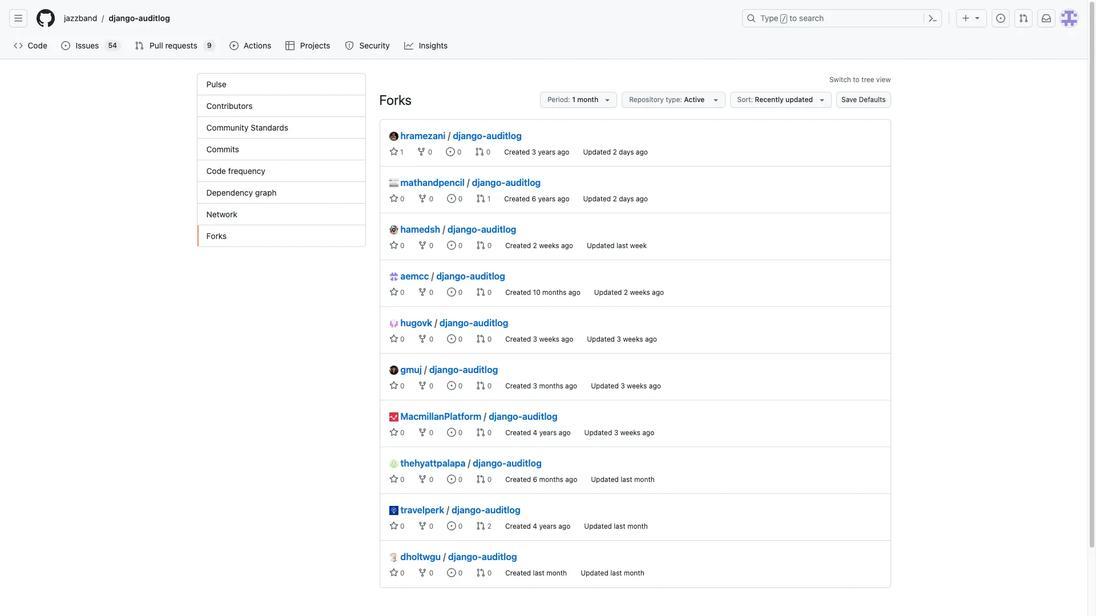 Task type: describe. For each thing, give the bounding box(es) containing it.
0 horizontal spatial triangle down image
[[711, 95, 720, 104]]

issue opened image for thehyattpalapa
[[447, 475, 456, 484]]

@thehyattpalapa image
[[389, 460, 398, 469]]

django-auditlog link for travelperk
[[452, 505, 520, 516]]

code for code frequency
[[206, 166, 226, 176]]

repo forked image for hugovk
[[418, 335, 427, 344]]

years for hramezani
[[538, 148, 556, 156]]

git pull request image for travelperk
[[476, 522, 485, 531]]

forks inside 'insights' element
[[206, 231, 227, 241]]

insights link
[[400, 37, 453, 54]]

months for gmuj
[[539, 382, 563, 391]]

dependency graph
[[206, 188, 277, 198]]

hugovk
[[400, 318, 432, 328]]

table image
[[286, 41, 295, 50]]

/ inside jazzband / django-auditlog
[[102, 13, 104, 23]]

forks link
[[197, 226, 365, 247]]

plus image
[[961, 14, 971, 23]]

search
[[799, 13, 824, 23]]

auditlog inside jazzband / django-auditlog
[[139, 13, 170, 23]]

created 10 months ago
[[505, 288, 580, 297]]

save defaults button
[[836, 92, 891, 108]]

updated for hugovk
[[587, 335, 615, 344]]

jazzband
[[64, 13, 97, 23]]

@hugovk image
[[389, 319, 398, 328]]

@hramezani image
[[389, 132, 398, 141]]

notifications image
[[1042, 14, 1051, 23]]

security
[[359, 41, 390, 50]]

created 6 years ago
[[504, 195, 569, 203]]

/ django-auditlog for travelperk
[[447, 505, 520, 516]]

dholtwgu link
[[389, 550, 441, 564]]

projects
[[300, 41, 330, 50]]

created for aemcc
[[505, 288, 531, 297]]

months for thehyattpalapa
[[539, 476, 563, 484]]

git pull request image for gmuj
[[476, 381, 485, 391]]

auditlog for travelperk
[[485, 505, 520, 516]]

django- for dholtwgu
[[448, 552, 482, 562]]

updated 3 weeks ago for hugovk
[[587, 335, 657, 344]]

created for macmillanplatform
[[505, 429, 531, 437]]

/ django-auditlog for macmillanplatform
[[484, 412, 558, 422]]

updated last week
[[587, 241, 647, 250]]

hamedsh
[[400, 224, 440, 235]]

macmillanplatform
[[400, 412, 481, 422]]

created for hugovk
[[505, 335, 531, 344]]

view
[[876, 75, 891, 84]]

actions
[[244, 41, 271, 50]]

issue opened image for travelperk
[[447, 522, 456, 531]]

type
[[760, 13, 778, 23]]

1 for 1 link to the left
[[398, 148, 403, 156]]

jazzband link
[[59, 9, 102, 27]]

months for aemcc
[[542, 288, 567, 297]]

contributors
[[206, 101, 253, 111]]

network
[[206, 210, 237, 219]]

homepage image
[[37, 9, 55, 27]]

issue opened image for hamedsh
[[447, 241, 456, 250]]

aemcc link
[[389, 269, 429, 283]]

repo forked image for mathandpencil
[[418, 194, 427, 203]]

updated for travelperk
[[584, 522, 612, 531]]

4 for macmillanplatform
[[533, 429, 537, 437]]

jazzband / django-auditlog
[[64, 13, 170, 23]]

thehyattpalapa link
[[389, 457, 466, 470]]

10
[[533, 288, 540, 297]]

frequency
[[228, 166, 265, 176]]

git pull request image for thehyattpalapa
[[476, 475, 485, 484]]

weeks for aemcc
[[630, 288, 650, 297]]

54
[[108, 41, 117, 50]]

projects link
[[281, 37, 336, 54]]

created for thehyattpalapa
[[505, 476, 531, 484]]

sort: recently updated
[[737, 95, 813, 104]]

updated last month for travelperk
[[584, 522, 648, 531]]

updated for macmillanplatform
[[584, 429, 612, 437]]

star image for macmillanplatform
[[389, 428, 398, 437]]

mathandpencil link
[[389, 176, 465, 190]]

graph image
[[404, 41, 413, 50]]

repo forked image for hamedsh
[[418, 241, 427, 250]]

shield image
[[345, 41, 354, 50]]

created 4 years ago for macmillanplatform
[[505, 429, 571, 437]]

@travelperk image
[[389, 506, 398, 516]]

created 3 weeks ago
[[505, 335, 573, 344]]

created for travelperk
[[505, 522, 531, 531]]

created for mathandpencil
[[504, 195, 530, 203]]

issue opened image for gmuj
[[447, 381, 456, 391]]

star image for mathandpencil
[[389, 194, 398, 203]]

/ django-auditlog for hamedsh
[[443, 224, 516, 235]]

pulse
[[206, 79, 226, 89]]

auditlog for hugovk
[[473, 318, 508, 328]]

auditlog for hramezani
[[487, 131, 522, 141]]

updated for hamedsh
[[587, 241, 615, 250]]

auditlog for thehyattpalapa
[[506, 458, 542, 469]]

git pull request image for dholtwgu
[[476, 569, 485, 578]]

issue opened image for dholtwgu
[[447, 569, 456, 578]]

repo forked image for dholtwgu
[[418, 569, 427, 578]]

updated last month for thehyattpalapa
[[591, 476, 655, 484]]

code frequency link
[[197, 160, 365, 182]]

issue opened image for macmillanplatform
[[447, 428, 456, 437]]

hramezani link
[[389, 129, 446, 143]]

switch to tree view link
[[830, 75, 891, 84]]

updated 2 days ago for mathandpencil
[[583, 195, 648, 203]]

updated for aemcc
[[594, 288, 622, 297]]

created 3 years ago
[[504, 148, 569, 156]]

aemcc
[[400, 271, 429, 281]]

thehyattpalapa
[[400, 458, 466, 469]]

pull requests
[[150, 41, 197, 50]]

insights
[[419, 41, 448, 50]]

month for thehyattpalapa
[[634, 476, 655, 484]]

travelperk link
[[389, 504, 444, 517]]

gmuj link
[[389, 363, 422, 377]]

active
[[684, 95, 705, 104]]

@macmillanplatform image
[[389, 413, 398, 422]]

django-auditlog link for aemcc
[[436, 271, 505, 281]]

auditlog for hamedsh
[[481, 224, 516, 235]]

created 2 weeks ago
[[505, 241, 573, 250]]

/ for hugovk
[[435, 318, 437, 328]]

created for gmuj
[[505, 382, 531, 391]]

month for dholtwgu
[[624, 569, 644, 578]]

created last month
[[505, 569, 567, 578]]

issue opened image for aemcc
[[447, 288, 456, 297]]

tree
[[862, 75, 874, 84]]

star image for aemcc
[[389, 288, 398, 297]]

mathandpencil
[[400, 178, 465, 188]]

macmillanplatform link
[[389, 410, 481, 424]]

git pull request image for mathandpencil
[[476, 194, 485, 203]]

/ for mathandpencil
[[467, 178, 470, 188]]

commits
[[206, 144, 239, 154]]

save
[[842, 95, 857, 104]]

graph
[[255, 188, 277, 198]]

issue opened image for hugovk
[[447, 335, 456, 344]]

2 link
[[476, 522, 492, 531]]

django- for mathandpencil
[[472, 178, 506, 188]]

dholtwgu
[[400, 552, 441, 562]]

sort:
[[737, 95, 753, 104]]

defaults
[[859, 95, 886, 104]]

@hamedsh image
[[389, 226, 398, 235]]

hugovk link
[[389, 316, 432, 330]]

star image for thehyattpalapa
[[389, 475, 398, 484]]

recently
[[755, 95, 784, 104]]

git pull request image for hramezani
[[475, 147, 484, 156]]

1 horizontal spatial triangle down image
[[973, 13, 982, 22]]

weeks for hugovk
[[623, 335, 643, 344]]

days for hramezani
[[619, 148, 634, 156]]

command palette image
[[928, 14, 937, 23]]

updated for mathandpencil
[[583, 195, 611, 203]]

created 3 months ago
[[505, 382, 577, 391]]

years for macmillanplatform
[[539, 429, 557, 437]]

git pull request image for aemcc
[[476, 288, 485, 297]]

updated 2 weeks ago
[[594, 288, 664, 297]]

repository
[[629, 95, 664, 104]]



Task type: locate. For each thing, give the bounding box(es) containing it.
ago
[[557, 148, 569, 156], [636, 148, 648, 156], [557, 195, 569, 203], [636, 195, 648, 203], [561, 241, 573, 250], [568, 288, 580, 297], [652, 288, 664, 297], [561, 335, 573, 344], [645, 335, 657, 344], [565, 382, 577, 391], [649, 382, 661, 391], [559, 429, 571, 437], [642, 429, 654, 437], [565, 476, 577, 484], [558, 522, 571, 531]]

django- for travelperk
[[452, 505, 485, 516]]

forks down network
[[206, 231, 227, 241]]

1 link
[[389, 147, 403, 156], [476, 194, 491, 203]]

1 vertical spatial months
[[539, 382, 563, 391]]

1 vertical spatial updated 3 weeks ago
[[591, 382, 661, 391]]

last for dholtwgu
[[610, 569, 622, 578]]

2 vertical spatial repo forked image
[[418, 522, 427, 531]]

4 up created last month
[[533, 522, 537, 531]]

2 triangle down image from the left
[[818, 95, 827, 104]]

days down repository
[[619, 148, 634, 156]]

code down the commits
[[206, 166, 226, 176]]

repo forked image
[[417, 147, 426, 156], [418, 194, 427, 203], [418, 241, 427, 250], [418, 288, 427, 297], [418, 428, 427, 437], [418, 475, 427, 484], [418, 569, 427, 578]]

django- for hramezani
[[453, 131, 487, 141]]

1 star image from the top
[[389, 288, 398, 297]]

4 down the created 3 months ago
[[533, 429, 537, 437]]

star image
[[389, 288, 398, 297], [389, 381, 398, 391], [389, 428, 398, 437], [389, 475, 398, 484]]

repo forked image down hramezani
[[417, 147, 426, 156]]

star image for hugovk
[[389, 335, 398, 344]]

updated last month for dholtwgu
[[581, 569, 644, 578]]

created 6 months ago
[[505, 476, 577, 484]]

2 vertical spatial months
[[539, 476, 563, 484]]

to
[[790, 13, 797, 23], [853, 75, 860, 84]]

1 triangle down image from the left
[[603, 95, 612, 104]]

triangle down image right updated
[[818, 95, 827, 104]]

star image for gmuj
[[389, 381, 398, 391]]

2 git pull request image from the top
[[476, 288, 485, 297]]

repo forked image down hugovk
[[418, 335, 427, 344]]

django- for thehyattpalapa
[[473, 458, 506, 469]]

/ right "macmillanplatform"
[[484, 412, 487, 422]]

3
[[532, 148, 536, 156], [533, 335, 537, 344], [617, 335, 621, 344], [533, 382, 537, 391], [621, 382, 625, 391], [614, 429, 618, 437]]

hramezani
[[400, 131, 446, 141]]

django- up 2 link
[[452, 505, 485, 516]]

0 vertical spatial updated 3 weeks ago
[[587, 335, 657, 344]]

updated
[[583, 148, 611, 156], [583, 195, 611, 203], [587, 241, 615, 250], [594, 288, 622, 297], [587, 335, 615, 344], [591, 382, 619, 391], [584, 429, 612, 437], [591, 476, 619, 484], [584, 522, 612, 531], [581, 569, 609, 578]]

1 horizontal spatial 1 link
[[476, 194, 491, 203]]

0 vertical spatial forks
[[379, 92, 412, 108]]

star image down the @dholtwgu icon at the left bottom of page
[[389, 569, 398, 578]]

/ for thehyattpalapa
[[468, 458, 471, 469]]

updated 2 days ago
[[583, 148, 648, 156], [583, 195, 648, 203]]

1 horizontal spatial to
[[853, 75, 860, 84]]

code image
[[14, 41, 23, 50]]

git pull request image
[[476, 194, 485, 203], [476, 288, 485, 297], [476, 428, 485, 437], [476, 475, 485, 484], [476, 569, 485, 578]]

9
[[207, 41, 212, 50]]

4 git pull request image from the top
[[476, 475, 485, 484]]

2 star image from the top
[[389, 381, 398, 391]]

2 for hramezani
[[613, 148, 617, 156]]

star image
[[389, 147, 398, 156], [389, 194, 398, 203], [389, 241, 398, 250], [389, 335, 398, 344], [389, 522, 398, 531], [389, 569, 398, 578]]

repo forked image down hamedsh
[[418, 241, 427, 250]]

0 vertical spatial triangle down image
[[973, 13, 982, 22]]

auditlog
[[139, 13, 170, 23], [487, 131, 522, 141], [506, 178, 541, 188], [481, 224, 516, 235], [470, 271, 505, 281], [473, 318, 508, 328], [463, 365, 498, 375], [522, 412, 558, 422], [506, 458, 542, 469], [485, 505, 520, 516], [482, 552, 517, 562]]

@aemcc image
[[389, 272, 398, 281]]

6 star image from the top
[[389, 569, 398, 578]]

django- right hugovk
[[440, 318, 473, 328]]

network link
[[197, 204, 365, 226]]

4 issue opened image from the top
[[447, 428, 456, 437]]

3 star image from the top
[[389, 241, 398, 250]]

0 vertical spatial created 4 years ago
[[505, 429, 571, 437]]

last for travelperk
[[614, 522, 625, 531]]

/ right hramezani
[[448, 131, 451, 141]]

3 star image from the top
[[389, 428, 398, 437]]

repo forked image for travelperk
[[418, 522, 427, 531]]

django- up created 6 years ago
[[472, 178, 506, 188]]

/ inside 'type / to search'
[[782, 15, 786, 23]]

star image down @thehyattpalapa icon
[[389, 475, 398, 484]]

4 star image from the top
[[389, 335, 398, 344]]

security link
[[340, 37, 395, 54]]

years
[[538, 148, 556, 156], [538, 195, 556, 203], [539, 429, 557, 437], [539, 522, 557, 531]]

triangle down image
[[603, 95, 612, 104], [818, 95, 827, 104]]

0 vertical spatial updated last month
[[591, 476, 655, 484]]

/ django-auditlog
[[448, 131, 522, 141], [467, 178, 541, 188], [443, 224, 516, 235], [431, 271, 505, 281], [435, 318, 508, 328], [424, 365, 498, 375], [484, 412, 558, 422], [468, 458, 542, 469], [447, 505, 520, 516], [443, 552, 517, 562]]

2 star image from the top
[[389, 194, 398, 203]]

django-auditlog link for gmuj
[[429, 365, 498, 375]]

0 vertical spatial 1
[[572, 95, 575, 104]]

auditlog for mathandpencil
[[506, 178, 541, 188]]

repo forked image
[[418, 335, 427, 344], [418, 381, 427, 391], [418, 522, 427, 531]]

3 issue opened image from the top
[[447, 335, 456, 344]]

1 horizontal spatial forks
[[379, 92, 412, 108]]

2 for aemcc
[[624, 288, 628, 297]]

repo forked image down 'dholtwgu'
[[418, 569, 427, 578]]

django-auditlog link for mathandpencil
[[472, 178, 541, 188]]

created 4 years ago up created last month
[[505, 522, 571, 531]]

created for hramezani
[[504, 148, 530, 156]]

1 git pull request image from the top
[[476, 194, 485, 203]]

/ right hugovk
[[435, 318, 437, 328]]

years down created 6 months ago
[[539, 522, 557, 531]]

repo forked image for aemcc
[[418, 288, 427, 297]]

issues
[[76, 41, 99, 50]]

1 vertical spatial triangle down image
[[711, 95, 720, 104]]

to left search
[[790, 13, 797, 23]]

type:
[[666, 95, 682, 104]]

days up updated last week
[[619, 195, 634, 203]]

django-auditlog link for hugovk
[[440, 318, 508, 328]]

/
[[102, 13, 104, 23], [782, 15, 786, 23], [448, 131, 451, 141], [467, 178, 470, 188], [443, 224, 445, 235], [431, 271, 434, 281], [435, 318, 437, 328], [424, 365, 427, 375], [484, 412, 487, 422], [468, 458, 471, 469], [447, 505, 449, 516], [443, 552, 446, 562]]

2 days from the top
[[619, 195, 634, 203]]

/ right the jazzband
[[102, 13, 104, 23]]

1 star image from the top
[[389, 147, 398, 156]]

auditlog for gmuj
[[463, 365, 498, 375]]

1 left created 6 years ago
[[485, 195, 491, 203]]

created
[[504, 148, 530, 156], [504, 195, 530, 203], [505, 241, 531, 250], [505, 288, 531, 297], [505, 335, 531, 344], [505, 382, 531, 391], [505, 429, 531, 437], [505, 476, 531, 484], [505, 522, 531, 531], [505, 569, 531, 578]]

type / to search
[[760, 13, 824, 23]]

git pull request image for hugovk
[[476, 335, 485, 344]]

weeks for gmuj
[[627, 382, 647, 391]]

insights element
[[197, 73, 366, 247]]

0 horizontal spatial triangle down image
[[603, 95, 612, 104]]

star image for hamedsh
[[389, 241, 398, 250]]

git pull request image for hamedsh
[[476, 241, 485, 250]]

weeks for macmillanplatform
[[620, 429, 640, 437]]

2 repo forked image from the top
[[418, 381, 427, 391]]

/ django-auditlog for dholtwgu
[[443, 552, 517, 562]]

/ right thehyattpalapa
[[468, 458, 471, 469]]

git pull request image down 2 link
[[476, 569, 485, 578]]

commits link
[[197, 139, 365, 160]]

0 horizontal spatial code
[[28, 41, 47, 50]]

git pull request image down "macmillanplatform"
[[476, 428, 485, 437]]

1 link left created 6 years ago
[[476, 194, 491, 203]]

/ django-auditlog for hramezani
[[448, 131, 522, 141]]

updated
[[786, 95, 813, 104]]

repo forked image down macmillanplatform link
[[418, 428, 427, 437]]

1 vertical spatial code
[[206, 166, 226, 176]]

/ django-auditlog for gmuj
[[424, 365, 498, 375]]

django- up created 6 months ago
[[473, 458, 506, 469]]

month
[[577, 95, 598, 104], [634, 476, 655, 484], [627, 522, 648, 531], [546, 569, 567, 578], [624, 569, 644, 578]]

repository type: active
[[629, 95, 707, 104]]

switch
[[830, 75, 851, 84]]

code inside "link"
[[206, 166, 226, 176]]

star image down the @mathandpencil image
[[389, 194, 398, 203]]

last for thehyattpalapa
[[621, 476, 632, 484]]

community standards link
[[197, 117, 365, 139]]

django- right hamedsh
[[448, 224, 481, 235]]

django- for macmillanplatform
[[489, 412, 522, 422]]

pulse link
[[197, 74, 365, 95]]

forks up @hramezani "icon"
[[379, 92, 412, 108]]

/ for travelperk
[[447, 505, 449, 516]]

django- right aemcc
[[436, 271, 470, 281]]

/ right mathandpencil
[[467, 178, 470, 188]]

years up created 6 months ago
[[539, 429, 557, 437]]

2 updated 2 days ago from the top
[[583, 195, 648, 203]]

requests
[[165, 41, 197, 50]]

community standards
[[206, 123, 288, 132]]

gmuj
[[400, 365, 422, 375]]

updated for dholtwgu
[[581, 569, 609, 578]]

0 vertical spatial 4
[[533, 429, 537, 437]]

2 vertical spatial updated 3 weeks ago
[[584, 429, 654, 437]]

triangle down image right period: 1 month
[[603, 95, 612, 104]]

0 horizontal spatial 1
[[398, 148, 403, 156]]

/ right hamedsh
[[443, 224, 445, 235]]

/ for dholtwgu
[[443, 552, 446, 562]]

django-auditlog link for dholtwgu
[[448, 552, 517, 562]]

git pull request image left '10'
[[476, 288, 485, 297]]

triangle down image for recently updated
[[818, 95, 827, 104]]

/ django-auditlog for aemcc
[[431, 271, 505, 281]]

updated 2 days ago for hramezani
[[583, 148, 648, 156]]

star image down @macmillanplatform icon
[[389, 428, 398, 437]]

code
[[28, 41, 47, 50], [206, 166, 226, 176]]

django- down the created 3 months ago
[[489, 412, 522, 422]]

0 vertical spatial updated 2 days ago
[[583, 148, 648, 156]]

/ for hramezani
[[448, 131, 451, 141]]

/ django-auditlog for mathandpencil
[[467, 178, 541, 188]]

django- right hramezani
[[453, 131, 487, 141]]

repo forked image down "travelperk"
[[418, 522, 427, 531]]

period: 1 month
[[547, 95, 598, 104]]

period:
[[547, 95, 570, 104]]

code right the code image
[[28, 41, 47, 50]]

1 repo forked image from the top
[[418, 335, 427, 344]]

auditlog for dholtwgu
[[482, 552, 517, 562]]

0 link
[[417, 147, 432, 156], [446, 147, 461, 156], [475, 147, 491, 156], [389, 194, 404, 203], [418, 194, 434, 203], [447, 194, 463, 203], [389, 241, 404, 250], [418, 241, 434, 250], [447, 241, 463, 250], [476, 241, 492, 250], [389, 288, 404, 297], [418, 288, 434, 297], [447, 288, 463, 297], [476, 288, 492, 297], [389, 335, 404, 344], [418, 335, 434, 344], [447, 335, 463, 344], [476, 335, 492, 344], [389, 381, 404, 391], [418, 381, 434, 391], [447, 381, 463, 391], [476, 381, 492, 391], [389, 428, 404, 437], [418, 428, 434, 437], [447, 428, 463, 437], [476, 428, 492, 437], [389, 475, 404, 484], [418, 475, 434, 484], [447, 475, 463, 484], [476, 475, 492, 484], [389, 522, 404, 531], [418, 522, 434, 531], [447, 522, 463, 531], [389, 569, 404, 578], [418, 569, 434, 578], [447, 569, 463, 578], [476, 569, 492, 578]]

2 4 from the top
[[533, 522, 537, 531]]

star image for travelperk
[[389, 522, 398, 531]]

repo forked image down mathandpencil link
[[418, 194, 427, 203]]

0
[[426, 148, 432, 156], [455, 148, 461, 156], [484, 148, 491, 156], [398, 195, 404, 203], [427, 195, 434, 203], [456, 195, 463, 203], [398, 241, 404, 250], [427, 241, 434, 250], [456, 241, 463, 250], [485, 241, 492, 250], [398, 288, 404, 297], [427, 288, 434, 297], [456, 288, 463, 297], [485, 288, 492, 297], [398, 335, 404, 344], [427, 335, 434, 344], [456, 335, 463, 344], [485, 335, 492, 344], [398, 382, 404, 391], [427, 382, 434, 391], [456, 382, 463, 391], [485, 382, 492, 391], [398, 429, 404, 437], [427, 429, 434, 437], [456, 429, 463, 437], [485, 429, 492, 437], [398, 476, 404, 484], [427, 476, 434, 484], [456, 476, 463, 484], [485, 476, 492, 484], [398, 522, 404, 531], [427, 522, 434, 531], [456, 522, 463, 531], [398, 569, 404, 578], [427, 569, 434, 578], [456, 569, 463, 578], [485, 569, 492, 578]]

1 horizontal spatial code
[[206, 166, 226, 176]]

django- up the 54
[[109, 13, 139, 23]]

1 vertical spatial 1 link
[[476, 194, 491, 203]]

5 issue opened image from the top
[[447, 475, 456, 484]]

2 for mathandpencil
[[613, 195, 617, 203]]

week
[[630, 241, 647, 250]]

django- for gmuj
[[429, 365, 463, 375]]

/ for macmillanplatform
[[484, 412, 487, 422]]

0 horizontal spatial forks
[[206, 231, 227, 241]]

months
[[542, 288, 567, 297], [539, 382, 563, 391], [539, 476, 563, 484]]

3 repo forked image from the top
[[418, 522, 427, 531]]

5 star image from the top
[[389, 522, 398, 531]]

star image down the @hugovk image
[[389, 335, 398, 344]]

pull
[[150, 41, 163, 50]]

1 vertical spatial days
[[619, 195, 634, 203]]

0 vertical spatial code
[[28, 41, 47, 50]]

4 for travelperk
[[533, 522, 537, 531]]

1 vertical spatial created 4 years ago
[[505, 522, 571, 531]]

code link
[[9, 37, 52, 54]]

play image
[[229, 41, 238, 50]]

django- inside jazzband / django-auditlog
[[109, 13, 139, 23]]

hamedsh link
[[389, 223, 440, 236]]

contributors link
[[197, 95, 365, 117]]

issue opened image
[[447, 194, 456, 203], [447, 241, 456, 250], [447, 335, 456, 344], [447, 428, 456, 437], [447, 475, 456, 484], [447, 522, 456, 531], [447, 569, 456, 578]]

0 vertical spatial 6
[[532, 195, 536, 203]]

years for travelperk
[[539, 522, 557, 531]]

django-auditlog link for hamedsh
[[448, 224, 516, 235]]

1 vertical spatial 1
[[398, 148, 403, 156]]

django-
[[109, 13, 139, 23], [453, 131, 487, 141], [472, 178, 506, 188], [448, 224, 481, 235], [436, 271, 470, 281], [440, 318, 473, 328], [429, 365, 463, 375], [489, 412, 522, 422], [473, 458, 506, 469], [452, 505, 485, 516], [448, 552, 482, 562]]

1 vertical spatial repo forked image
[[418, 381, 427, 391]]

2 issue opened image from the top
[[447, 241, 456, 250]]

weeks
[[539, 241, 559, 250], [630, 288, 650, 297], [539, 335, 559, 344], [623, 335, 643, 344], [627, 382, 647, 391], [620, 429, 640, 437]]

2 vertical spatial 1
[[485, 195, 491, 203]]

2 vertical spatial updated last month
[[581, 569, 644, 578]]

save defaults
[[842, 95, 886, 104]]

django- right gmuj
[[429, 365, 463, 375]]

5 git pull request image from the top
[[476, 569, 485, 578]]

django-auditlog link for hramezani
[[453, 131, 522, 141]]

repo forked image down thehyattpalapa 'link'
[[418, 475, 427, 484]]

star image down @travelperk icon
[[389, 522, 398, 531]]

1 vertical spatial updated last month
[[584, 522, 648, 531]]

1 vertical spatial forks
[[206, 231, 227, 241]]

1 4 from the top
[[533, 429, 537, 437]]

1 link down @hramezani "icon"
[[389, 147, 403, 156]]

1 horizontal spatial triangle down image
[[818, 95, 827, 104]]

7 issue opened image from the top
[[447, 569, 456, 578]]

star image down "@hamedsh" image
[[389, 241, 398, 250]]

dependency graph link
[[197, 182, 365, 204]]

repo forked image down aemcc
[[418, 288, 427, 297]]

to left the tree
[[853, 75, 860, 84]]

forks
[[379, 92, 412, 108], [206, 231, 227, 241]]

1 updated 2 days ago from the top
[[583, 148, 648, 156]]

community
[[206, 123, 249, 132]]

repo forked image down gmuj
[[418, 381, 427, 391]]

3 git pull request image from the top
[[476, 428, 485, 437]]

issue opened image for mathandpencil
[[447, 194, 456, 203]]

4 star image from the top
[[389, 475, 398, 484]]

triangle down image right plus 'image'
[[973, 13, 982, 22]]

6 issue opened image from the top
[[447, 522, 456, 531]]

1 vertical spatial 6
[[533, 476, 537, 484]]

2 horizontal spatial 1
[[572, 95, 575, 104]]

/ right gmuj
[[424, 365, 427, 375]]

0 vertical spatial days
[[619, 148, 634, 156]]

code frequency
[[206, 166, 265, 176]]

4
[[533, 429, 537, 437], [533, 522, 537, 531]]

1 down @hramezani "icon"
[[398, 148, 403, 156]]

/ right type on the top right of the page
[[782, 15, 786, 23]]

django-auditlog link for macmillanplatform
[[489, 412, 558, 422]]

django- for aemcc
[[436, 271, 470, 281]]

issue opened image for hramezani
[[446, 147, 455, 156]]

star image down @hramezani "icon"
[[389, 147, 398, 156]]

list
[[59, 9, 735, 27]]

0 vertical spatial 1 link
[[389, 147, 403, 156]]

updated for gmuj
[[591, 382, 619, 391]]

actions link
[[225, 37, 277, 54]]

/ right aemcc
[[431, 271, 434, 281]]

standards
[[251, 123, 288, 132]]

@mathandpencil image
[[389, 179, 398, 188]]

star image for dholtwgu
[[389, 569, 398, 578]]

git pull request image
[[1019, 14, 1028, 23], [135, 41, 144, 50], [475, 147, 484, 156], [476, 241, 485, 250], [476, 335, 485, 344], [476, 381, 485, 391], [476, 522, 485, 531]]

/ for hamedsh
[[443, 224, 445, 235]]

6
[[532, 195, 536, 203], [533, 476, 537, 484]]

git pull request image left created 6 years ago
[[476, 194, 485, 203]]

updated last month
[[591, 476, 655, 484], [584, 522, 648, 531], [581, 569, 644, 578]]

list containing jazzband
[[59, 9, 735, 27]]

issue opened image
[[996, 14, 1005, 23], [61, 41, 70, 50], [446, 147, 455, 156], [447, 288, 456, 297], [447, 381, 456, 391]]

/ django-auditlog for hugovk
[[435, 318, 508, 328]]

updated 3 weeks ago
[[587, 335, 657, 344], [591, 382, 661, 391], [584, 429, 654, 437]]

django-auditlog link
[[104, 9, 175, 27], [453, 131, 522, 141], [472, 178, 541, 188], [448, 224, 516, 235], [436, 271, 505, 281], [440, 318, 508, 328], [429, 365, 498, 375], [489, 412, 558, 422], [473, 458, 542, 469], [452, 505, 520, 516], [448, 552, 517, 562]]

star image down @aemcc icon
[[389, 288, 398, 297]]

6 for thehyattpalapa
[[533, 476, 537, 484]]

0 vertical spatial to
[[790, 13, 797, 23]]

1 issue opened image from the top
[[447, 194, 456, 203]]

created 4 years ago for travelperk
[[505, 522, 571, 531]]

2
[[613, 148, 617, 156], [613, 195, 617, 203], [533, 241, 537, 250], [624, 288, 628, 297], [485, 522, 492, 531]]

triangle down image
[[973, 13, 982, 22], [711, 95, 720, 104]]

switch to tree view
[[830, 75, 891, 84]]

years up created 6 years ago
[[538, 148, 556, 156]]

repo forked image for gmuj
[[418, 381, 427, 391]]

0 horizontal spatial 1 link
[[389, 147, 403, 156]]

@gmuj image
[[389, 366, 398, 375]]

1 vertical spatial to
[[853, 75, 860, 84]]

1 horizontal spatial 1
[[485, 195, 491, 203]]

1 days from the top
[[619, 148, 634, 156]]

years up created 2 weeks ago
[[538, 195, 556, 203]]

created for dholtwgu
[[505, 569, 531, 578]]

/ right "travelperk"
[[447, 505, 449, 516]]

django-auditlog link for thehyattpalapa
[[473, 458, 542, 469]]

last
[[617, 241, 628, 250], [621, 476, 632, 484], [614, 522, 625, 531], [533, 569, 545, 578], [610, 569, 622, 578]]

0 vertical spatial repo forked image
[[418, 335, 427, 344]]

created 4 years ago
[[505, 429, 571, 437], [505, 522, 571, 531]]

1 vertical spatial updated 2 days ago
[[583, 195, 648, 203]]

django- for hamedsh
[[448, 224, 481, 235]]

1 vertical spatial 4
[[533, 522, 537, 531]]

triangle down image right 'active'
[[711, 95, 720, 104]]

1 right period:
[[572, 95, 575, 104]]

repo forked image for thehyattpalapa
[[418, 475, 427, 484]]

/ for gmuj
[[424, 365, 427, 375]]

created 4 years ago down the created 3 months ago
[[505, 429, 571, 437]]

/ right 'dholtwgu'
[[443, 552, 446, 562]]

django- down 2 link
[[448, 552, 482, 562]]

star image down @gmuj image
[[389, 381, 398, 391]]

git pull request image up 2 link
[[476, 475, 485, 484]]

updated 3 weeks ago for macmillanplatform
[[584, 429, 654, 437]]

0 vertical spatial months
[[542, 288, 567, 297]]

travelperk
[[400, 505, 444, 516]]

0 horizontal spatial to
[[790, 13, 797, 23]]

@dholtwgu image
[[389, 553, 398, 562]]

dependency
[[206, 188, 253, 198]]



Task type: vqa. For each thing, say whether or not it's contained in the screenshot.


